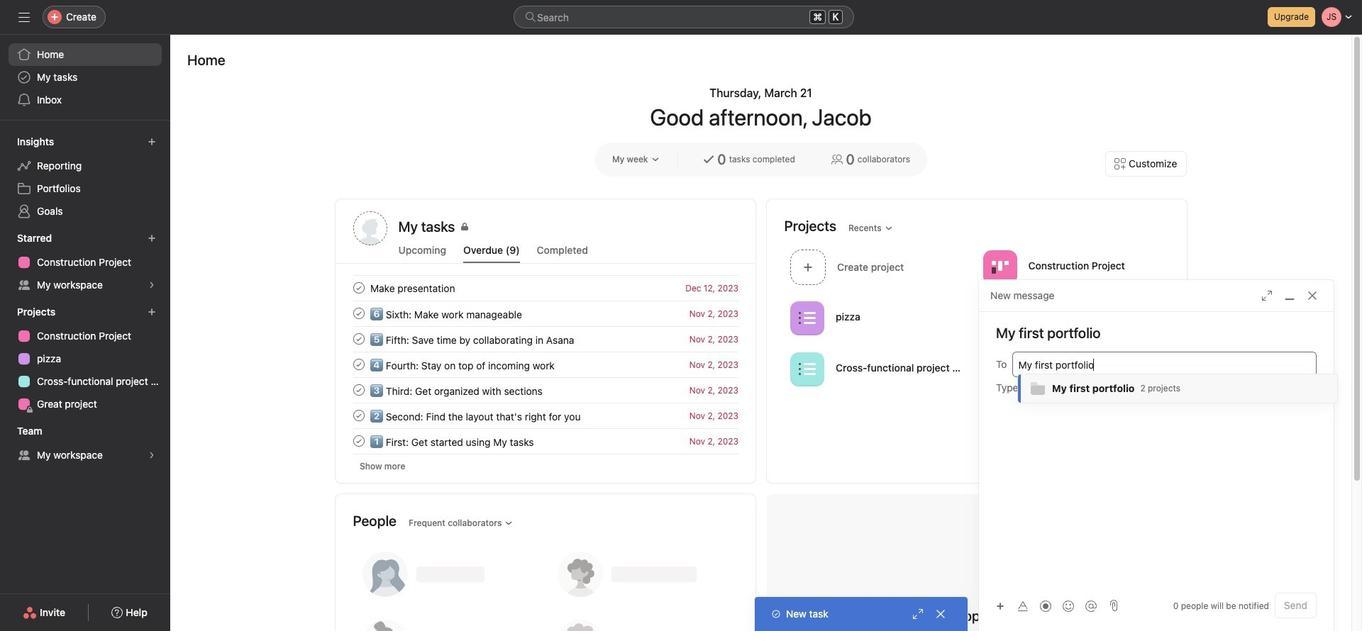 Task type: describe. For each thing, give the bounding box(es) containing it.
emoji image
[[1063, 601, 1075, 612]]

2 mark complete checkbox from the top
[[350, 356, 367, 373]]

expand popout to full screen image
[[1262, 290, 1273, 302]]

2 board image from the top
[[992, 310, 1009, 327]]

4 mark complete checkbox from the top
[[350, 407, 367, 424]]

projects element
[[0, 300, 170, 419]]

formatting image
[[1018, 601, 1029, 612]]

2 mark complete image from the top
[[350, 382, 367, 399]]

expand new task image
[[913, 609, 924, 620]]

1 mark complete checkbox from the top
[[350, 280, 367, 297]]

Search tasks, projects, and more text field
[[514, 6, 855, 28]]

2 mark complete image from the top
[[350, 331, 367, 348]]

mark complete image for fourth mark complete option from the bottom
[[350, 280, 367, 297]]

new insights image
[[148, 138, 156, 146]]

insert an object image
[[996, 602, 1005, 611]]

hide sidebar image
[[18, 11, 30, 23]]

list image
[[799, 310, 816, 327]]

3 mark complete checkbox from the top
[[350, 433, 367, 450]]

2 mark complete checkbox from the top
[[350, 331, 367, 348]]

minimize image
[[1285, 290, 1296, 302]]

0 horizontal spatial close image
[[935, 609, 947, 620]]

teams element
[[0, 419, 170, 470]]

3 mark complete checkbox from the top
[[350, 382, 367, 399]]

Add subject text field
[[979, 324, 1334, 344]]



Task type: vqa. For each thing, say whether or not it's contained in the screenshot.
Add subject text box
yes



Task type: locate. For each thing, give the bounding box(es) containing it.
Mark complete checkbox
[[350, 280, 367, 297], [350, 356, 367, 373], [350, 382, 367, 399], [350, 407, 367, 424]]

list item
[[785, 246, 977, 289], [336, 275, 756, 301], [336, 301, 756, 326], [336, 326, 756, 352], [336, 352, 756, 378], [336, 378, 756, 403], [336, 403, 756, 429], [336, 429, 756, 454]]

4 mark complete image from the top
[[350, 433, 367, 450]]

at mention image
[[1086, 601, 1097, 612]]

3 mark complete image from the top
[[350, 407, 367, 424]]

1 mark complete image from the top
[[350, 280, 367, 297]]

dialog
[[979, 280, 1334, 632]]

1 see details, my workspace image from the top
[[148, 281, 156, 290]]

2 vertical spatial mark complete checkbox
[[350, 433, 367, 450]]

see details, my workspace image
[[148, 281, 156, 290], [148, 451, 156, 460]]

2 vertical spatial mark complete image
[[350, 356, 367, 373]]

1 vertical spatial see details, my workspace image
[[148, 451, 156, 460]]

1 board image from the top
[[992, 259, 1009, 276]]

0 vertical spatial see details, my workspace image
[[148, 281, 156, 290]]

add items to starred image
[[148, 234, 156, 243]]

Type the name of a team, a project, or people text field
[[1019, 356, 1309, 373]]

0 vertical spatial mark complete image
[[350, 280, 367, 297]]

insights element
[[0, 129, 170, 226]]

list image
[[799, 361, 816, 378]]

1 mark complete checkbox from the top
[[350, 305, 367, 322]]

2 see details, my workspace image from the top
[[148, 451, 156, 460]]

0 vertical spatial close image
[[1307, 290, 1319, 302]]

mark complete image
[[350, 280, 367, 297], [350, 331, 367, 348], [350, 356, 367, 373]]

None field
[[514, 6, 855, 28]]

1 horizontal spatial close image
[[1307, 290, 1319, 302]]

toolbar
[[991, 596, 1104, 616]]

1 mark complete image from the top
[[350, 305, 367, 322]]

close image right expand new task icon
[[935, 609, 947, 620]]

starred element
[[0, 226, 170, 300]]

1 vertical spatial mark complete image
[[350, 331, 367, 348]]

mark complete image for 2nd mark complete option from the top
[[350, 356, 367, 373]]

0 vertical spatial mark complete checkbox
[[350, 305, 367, 322]]

new project or portfolio image
[[148, 308, 156, 317]]

see details, my workspace image inside teams element
[[148, 451, 156, 460]]

close image right the minimize icon on the right
[[1307, 290, 1319, 302]]

board image
[[992, 259, 1009, 276], [992, 310, 1009, 327]]

mark complete image
[[350, 305, 367, 322], [350, 382, 367, 399], [350, 407, 367, 424], [350, 433, 367, 450]]

add profile photo image
[[353, 212, 387, 246]]

record a video image
[[1040, 601, 1052, 612]]

option
[[1018, 375, 1338, 403]]

global element
[[0, 35, 170, 120]]

1 vertical spatial mark complete checkbox
[[350, 331, 367, 348]]

1 vertical spatial board image
[[992, 310, 1009, 327]]

1 vertical spatial close image
[[935, 609, 947, 620]]

0 vertical spatial board image
[[992, 259, 1009, 276]]

close image
[[1307, 290, 1319, 302], [935, 609, 947, 620]]

Mark complete checkbox
[[350, 305, 367, 322], [350, 331, 367, 348], [350, 433, 367, 450]]

3 mark complete image from the top
[[350, 356, 367, 373]]



